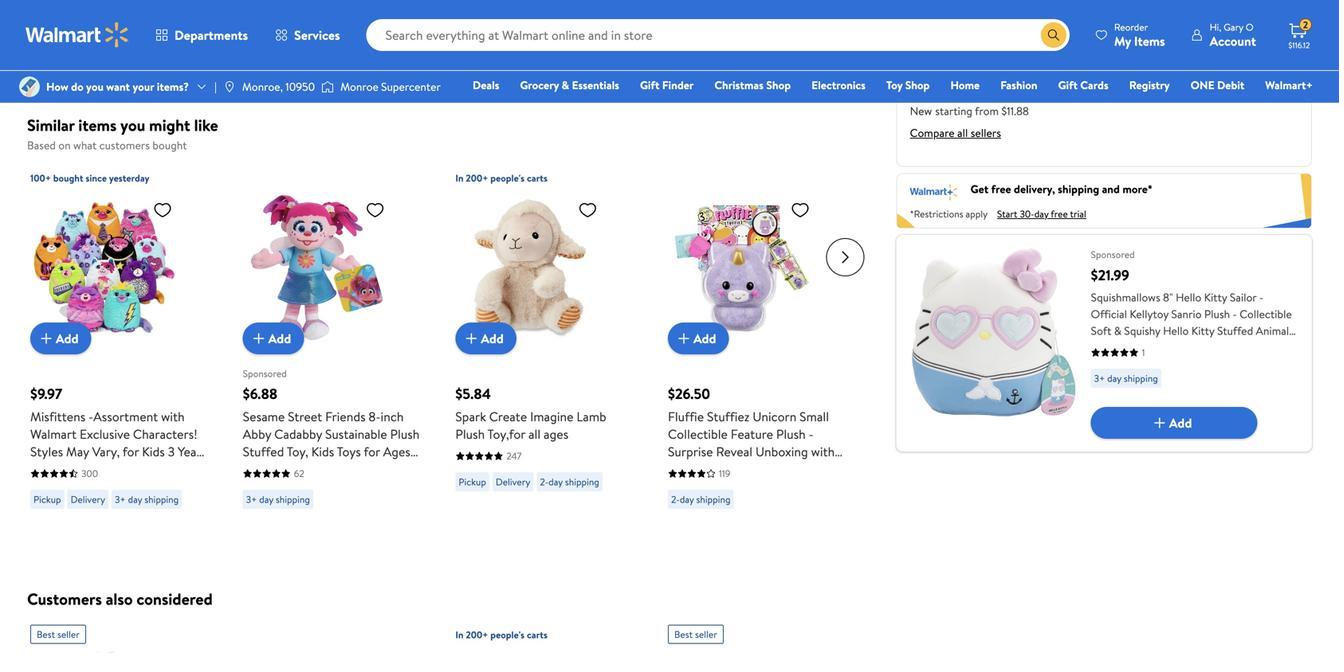 Task type: vqa. For each thing, say whether or not it's contained in the screenshot.
Now associated with Now $49.00
no



Task type: describe. For each thing, give the bounding box(es) containing it.
services button
[[262, 16, 354, 54]]

sponsored $21.99 squishmallows 8" hello kitty sailor - official kellytoy sanrio plush - collectible soft & squishy hello kitty stuffed animal toy - add to your squad - gift for kids, girls & boys - 8 inch
[[1091, 248, 1292, 372]]

stuffed inside sponsored $6.88 sesame street friends 8-inch abby cadabby sustainable plush stuffed toy, kids toys for ages 18 month
[[243, 443, 284, 461]]

0 vertical spatial 2-
[[540, 476, 549, 489]]

add to cart image for $26.50
[[674, 329, 694, 348]]

10950
[[286, 79, 315, 94]]

100+
[[30, 171, 51, 185]]

1 vertical spatial 2-day shipping
[[671, 493, 731, 507]]

up
[[53, 461, 69, 478]]

add to registry
[[1181, 35, 1254, 51]]

shipping down "62"
[[276, 493, 310, 507]]

piñata
[[109, 6, 139, 21]]

1 horizontal spatial free
[[1051, 207, 1068, 221]]

- inside the $26.50 fluffie stuffiez unicorn small collectible feature plush - surprise reveal unboxing with huggable asmr fidget diy fluff pulling, ultra soft fluff ages 4
[[809, 426, 814, 443]]

best for elainilye realistic cat toys plush toys realistic cat stuffed animal cute animal plush birthday christmas gift toys for girls boys 3-6 years image
[[674, 628, 693, 642]]

add up $5.84
[[481, 330, 504, 347]]

like
[[194, 114, 218, 136]]

3
[[168, 443, 175, 461]]

lamb
[[577, 408, 606, 426]]

fashion
[[1001, 77, 1038, 93]]

boys
[[1126, 357, 1149, 372]]

years
[[178, 443, 207, 461]]

8"
[[1163, 290, 1173, 305]]

girls
[[1091, 357, 1113, 372]]

debit
[[1217, 77, 1245, 93]]

10.20
[[140, 26, 165, 41]]

add down inch
[[1169, 414, 1192, 432]]

what
[[73, 138, 97, 153]]

grocery & essentials
[[520, 77, 619, 93]]

1 200+ from the top
[[466, 171, 488, 185]]

$9.97
[[30, 384, 62, 404]]

registry
[[1129, 77, 1170, 93]]

1 vertical spatial hello
[[1163, 323, 1189, 339]]

1 horizontal spatial 3+ day shipping
[[246, 493, 310, 507]]

$9.97 misfittens -assortment with walmart exclusive characters! styles may vary, for kids 3 years and up
[[30, 384, 207, 478]]

deals link
[[466, 77, 507, 94]]

cards
[[1080, 77, 1109, 93]]

shipping inside the $21.99 group
[[1124, 372, 1158, 385]]

0 vertical spatial toy
[[886, 77, 903, 93]]

and inside $9.97 misfittens -assortment with walmart exclusive characters! styles may vary, for kids 3 years and up
[[30, 461, 50, 478]]

reorder
[[1114, 20, 1148, 34]]

day down ages
[[549, 476, 563, 489]]

ages inside the $26.50 fluffie stuffiez unicorn small collectible feature plush - surprise reveal unboxing with huggable asmr fidget diy fluff pulling, ultra soft fluff ages 4
[[668, 496, 695, 513]]

add to favorites list, sesame street friends 8-inch abby cadabby sustainable plush stuffed toy, kids toys for ages 18 month image
[[366, 200, 385, 220]]

shipping down ages
[[565, 476, 599, 489]]

- down sailor
[[1233, 307, 1237, 322]]

street
[[288, 408, 322, 426]]

10.2
[[109, 46, 127, 62]]

2 200+ from the top
[[466, 629, 488, 642]]

0 vertical spatial kitty
[[1204, 290, 1227, 305]]

gift finder link
[[633, 77, 701, 94]]

day left '4'
[[680, 493, 694, 507]]

collectible inside the $26.50 fluffie stuffiez unicorn small collectible feature plush - surprise reveal unboxing with huggable asmr fidget diy fluff pulling, ultra soft fluff ages 4
[[668, 426, 728, 443]]

0 vertical spatial &
[[562, 77, 569, 93]]

create
[[489, 408, 527, 426]]

search icon image
[[1047, 29, 1060, 41]]

 image for monroe supercenter
[[321, 79, 334, 95]]

hi, gary o account
[[1210, 20, 1256, 50]]

sponsored for $21.99
[[1091, 248, 1135, 262]]

plush inside sponsored $6.88 sesame street friends 8-inch abby cadabby sustainable plush stuffed toy, kids toys for ages 18 month
[[390, 426, 420, 443]]

62
[[294, 467, 304, 481]]

supercenter
[[381, 79, 441, 94]]

2 fluff from the left
[[798, 478, 824, 496]]

new
[[910, 103, 932, 119]]

smashlings
[[142, 6, 194, 21]]

0 horizontal spatial bought
[[53, 171, 83, 185]]

2 x from the left
[[168, 26, 173, 41]]

gary
[[1224, 20, 1244, 34]]

registry link
[[1122, 77, 1177, 94]]

seller for elainilye realistic cat toys plush toys realistic cat stuffed animal cute animal plush birthday christmas gift toys for girls boys 3-6 years image
[[695, 628, 717, 642]]

want
[[106, 79, 130, 94]]

$21.99 group
[[897, 235, 1312, 452]]

5.90 x 10.20 x 8.70 inches 10.2 in
[[109, 26, 230, 62]]

since
[[86, 171, 107, 185]]

2 in from the top
[[455, 629, 464, 642]]

polyester fabric age range
[[478, 6, 634, 41]]

$26.50 fluffie stuffiez unicorn small collectible feature plush - surprise reveal unboxing with huggable asmr fidget diy fluff pulling, ultra soft fluff ages 4
[[668, 384, 835, 513]]

add button for sesame street friends 8-inch abby cadabby sustainable plush stuffed toy, kids toys for ages 18 month image
[[243, 323, 304, 355]]

add left list
[[992, 35, 1012, 51]]

with inside the $26.50 fluffie stuffiez unicorn small collectible feature plush - surprise reveal unboxing with huggable asmr fidget diy fluff pulling, ultra soft fluff ages 4
[[811, 443, 835, 461]]

30-
[[1020, 207, 1035, 221]]

300
[[81, 467, 98, 481]]

you for want
[[86, 79, 104, 94]]

$21.99
[[1091, 266, 1129, 285]]

 image for how do you want your items?
[[19, 77, 40, 97]]

8
[[1159, 357, 1165, 372]]

shop for toy shop
[[905, 77, 930, 93]]

options
[[975, 78, 1016, 96]]

assortment
[[93, 408, 158, 426]]

compare all sellers button
[[910, 125, 1001, 141]]

shipping inside banner
[[1058, 181, 1099, 197]]

add to cart image for $9.97
[[37, 329, 56, 348]]

stuffed inside sponsored $21.99 squishmallows 8" hello kitty sailor - official kellytoy sanrio plush - collectible soft & squishy hello kitty stuffed animal toy - add to your squad - gift for kids, girls & boys - 8 inch
[[1217, 323, 1253, 339]]

electronics link
[[804, 77, 873, 94]]

add to favorites list, misfittens -assortment with walmart exclusive characters! styles may vary, for kids 3 years and up image
[[153, 200, 172, 220]]

carts inside product group
[[527, 171, 548, 185]]

shipping down 3 on the left bottom of the page
[[144, 493, 179, 507]]

 image for monroe, 10950
[[223, 81, 236, 93]]

soft inside the $26.50 fluffie stuffiez unicorn small collectible feature plush - surprise reveal unboxing with huggable asmr fidget diy fluff pulling, ultra soft fluff ages 4
[[771, 478, 795, 496]]

2 vertical spatial &
[[1116, 357, 1123, 372]]

o
[[1246, 20, 1254, 34]]

pmi
[[558, 46, 577, 62]]

- inside $9.97 misfittens -assortment with walmart exclusive characters! styles may vary, for kids 3 years and up
[[89, 408, 93, 426]]

more seller options (2) new starting from $11.88 compare all sellers
[[910, 78, 1035, 141]]

toy shop
[[886, 77, 930, 93]]

plush inside sponsored $21.99 squishmallows 8" hello kitty sailor - official kellytoy sanrio plush - collectible soft & squishy hello kitty stuffed animal toy - add to your squad - gift for kids, girls & boys - 8 inch
[[1204, 307, 1230, 322]]

finder
[[662, 77, 694, 93]]

2
[[1303, 18, 1308, 32]]

- right sailor
[[1259, 290, 1264, 305]]

0 horizontal spatial 3+ day shipping
[[115, 493, 179, 507]]

more*
[[1123, 181, 1153, 197]]

exclusive
[[80, 426, 130, 443]]

pickup for $9.97
[[33, 493, 61, 507]]

ultra
[[741, 478, 768, 496]]

add to list
[[992, 35, 1041, 51]]

add to registry button
[[1156, 35, 1254, 51]]

month
[[257, 461, 293, 478]]

walmart image
[[26, 22, 129, 48]]

kids inside $9.97 misfittens -assortment with walmart exclusive characters! styles may vary, for kids 3 years and up
[[142, 443, 165, 461]]

sponsored $6.88 sesame street friends 8-inch abby cadabby sustainable plush stuffed toy, kids toys for ages 18 month
[[243, 367, 420, 478]]

one debit link
[[1184, 77, 1252, 94]]

Search search field
[[366, 19, 1070, 51]]

8-
[[369, 408, 381, 426]]

misfittens -assortment with walmart exclusive characters! styles may vary, for kids 3 years and up image
[[30, 194, 179, 342]]

add button for misfittens -assortment with walmart exclusive characters! styles may vary, for kids 3 years and up "image"
[[30, 323, 91, 355]]

spark
[[455, 408, 486, 426]]

toy,for
[[488, 426, 525, 443]]

huggable
[[668, 461, 721, 478]]

walmart+ link
[[1258, 77, 1320, 94]]

18
[[243, 461, 254, 478]]

119
[[719, 467, 731, 481]]

imagine
[[530, 408, 574, 426]]

your
[[133, 79, 154, 94]]

similar
[[27, 114, 75, 136]]

add button for "fluffie stuffiez unicorn small collectible feature plush - surprise reveal unboxing with huggable asmr fidget diy fluff pulling, ultra soft fluff ages 4" image
[[668, 323, 729, 355]]

toy,
[[287, 443, 308, 461]]

unicorn
[[753, 408, 797, 426]]

feature
[[731, 426, 773, 443]]

fashion link
[[993, 77, 1045, 94]]

- up the girls
[[1110, 340, 1114, 356]]

0 horizontal spatial 3+
[[115, 493, 126, 507]]



Task type: locate. For each thing, give the bounding box(es) containing it.
day left boys
[[1107, 372, 1122, 385]]

delivery for $5.84
[[496, 476, 530, 489]]

1 shop from the left
[[766, 77, 791, 93]]

2-day shipping down ages
[[540, 476, 599, 489]]

on
[[58, 138, 71, 153]]

reveal
[[716, 443, 753, 461]]

add up the $26.50
[[694, 330, 716, 347]]

add button up $6.88
[[243, 323, 304, 355]]

shipping left the 8
[[1124, 372, 1158, 385]]

grocery & essentials link
[[513, 77, 627, 94]]

0 horizontal spatial with
[[161, 408, 185, 426]]

0 horizontal spatial delivery
[[71, 493, 105, 507]]

seller up elainilye realistic cat toys plush toys realistic cat stuffed animal cute animal plush birthday christmas gift toys for girls boys 3-6 years image
[[695, 628, 717, 642]]

1 horizontal spatial 3+
[[246, 493, 257, 507]]

1 horizontal spatial soft
[[1091, 323, 1112, 339]]

in 200+ people's carts inside product group
[[455, 171, 548, 185]]

3+ left boys
[[1094, 372, 1105, 385]]

day down month
[[259, 493, 273, 507]]

hello down sanrio on the right top of page
[[1163, 323, 1189, 339]]

0 horizontal spatial sponsored
[[243, 367, 287, 381]]

and left up
[[30, 461, 50, 478]]

1 carts from the top
[[527, 171, 548, 185]]

friends
[[325, 408, 366, 426]]

0 horizontal spatial 2-
[[540, 476, 549, 489]]

vary,
[[92, 443, 120, 461]]

fluff
[[668, 478, 694, 496], [798, 478, 824, 496]]

0 vertical spatial free
[[991, 181, 1011, 197]]

kids left 3 on the left bottom of the page
[[142, 443, 165, 461]]

1 fluff from the left
[[668, 478, 694, 496]]

plush inside the $5.84 spark create imagine lamb plush toy,for all ages
[[455, 426, 485, 443]]

2 best seller from the left
[[674, 628, 717, 642]]

-
[[1259, 290, 1264, 305], [1233, 307, 1237, 322], [1110, 340, 1114, 356], [1208, 340, 1213, 356], [1152, 357, 1156, 372], [89, 408, 93, 426], [809, 426, 814, 443]]

1 horizontal spatial with
[[811, 443, 835, 461]]

2 vertical spatial ages
[[668, 496, 695, 513]]

2 kids from the left
[[311, 443, 334, 461]]

add to list button
[[966, 35, 1041, 51]]

0 horizontal spatial add to cart image
[[249, 329, 268, 348]]

1 people's from the top
[[490, 171, 525, 185]]

customers also considered
[[27, 588, 213, 611]]

list
[[1027, 35, 1041, 51]]

0 vertical spatial with
[[161, 408, 185, 426]]

3+ inside the $21.99 group
[[1094, 372, 1105, 385]]

0 vertical spatial in 200+ people's carts
[[455, 171, 548, 185]]

add to cart image inside the $21.99 group
[[1150, 414, 1169, 433]]

*restrictions apply
[[910, 207, 988, 221]]

3+ day shipping
[[1094, 372, 1158, 385], [115, 493, 179, 507], [246, 493, 310, 507]]

add to cart image for $5.84
[[462, 329, 481, 348]]

2 horizontal spatial seller
[[942, 78, 972, 96]]

registry
[[1217, 35, 1254, 51]]

1 horizontal spatial kids
[[311, 443, 334, 461]]

product group containing $6.88
[[243, 162, 420, 555]]

your
[[1152, 340, 1174, 356]]

0 horizontal spatial ages
[[383, 443, 410, 461]]

squishmallows 8" hello kitty sailor - official kellytoy sanrio plush - collectible soft & squishy hello kitty stuffed animal toy - add to your squad - gift for kids, girls & boys - 8 inch image
[[909, 248, 1078, 417]]

$26.50
[[668, 384, 710, 404]]

$6.88
[[243, 384, 277, 404]]

- left the 8
[[1152, 357, 1156, 372]]

1 horizontal spatial ages
[[574, 26, 597, 41]]

collectible inside sponsored $21.99 squishmallows 8" hello kitty sailor - official kellytoy sanrio plush - collectible soft & squishy hello kitty stuffed animal toy - add to your squad - gift for kids, girls & boys - 8 inch
[[1240, 307, 1292, 322]]

elainilye realistic cat toys plush toys realistic cat stuffed animal cute animal plush birthday christmas gift toys for girls boys 3-6 years image
[[668, 651, 816, 654]]

all left sellers
[[957, 125, 968, 141]]

monroe supercenter
[[340, 79, 441, 94]]

sellers
[[971, 125, 1001, 141]]

apply
[[966, 207, 988, 221]]

1 vertical spatial you
[[120, 114, 145, 136]]

1 vertical spatial collectible
[[668, 426, 728, 443]]

best for sesame street friends 8-inch elmo sustainable plush stuffed animal, kids toys for ages 18 month image
[[37, 628, 55, 642]]

0 horizontal spatial soft
[[771, 478, 795, 496]]

add to favorites list, spark create imagine lamb plush toy,for all ages image
[[578, 200, 597, 220]]

pickup for $5.84
[[459, 476, 486, 489]]

best seller up elainilye realistic cat toys plush toys realistic cat stuffed animal cute animal plush birthday christmas gift toys for girls boys 3-6 years image
[[674, 628, 717, 642]]

for inside sponsored $6.88 sesame street friends 8-inch abby cadabby sustainable plush stuffed toy, kids toys for ages 18 month
[[364, 443, 380, 461]]

1 vertical spatial kitty
[[1192, 323, 1215, 339]]

gift inside sponsored $21.99 squishmallows 8" hello kitty sailor - official kellytoy sanrio plush - collectible soft & squishy hello kitty stuffed animal toy - add to your squad - gift for kids, girls & boys - 8 inch
[[1215, 340, 1234, 356]]

add to cart image up the $26.50
[[674, 329, 694, 348]]

monroe
[[340, 79, 379, 94]]

stuffed down sailor
[[1217, 323, 1253, 339]]

in 200+ people's carts
[[455, 171, 548, 185], [455, 629, 548, 642]]

shop right christmas
[[766, 77, 791, 93]]

essentials
[[572, 77, 619, 93]]

0 horizontal spatial  image
[[19, 77, 40, 97]]

1 best seller from the left
[[37, 628, 80, 642]]

add inside sponsored $21.99 squishmallows 8" hello kitty sailor - official kellytoy sanrio plush - collectible soft & squishy hello kitty stuffed animal toy - add to your squad - gift for kids, girls & boys - 8 inch
[[1117, 340, 1137, 356]]

2 shop from the left
[[905, 77, 930, 93]]

plush right sanrio on the right top of page
[[1204, 307, 1230, 322]]

ages inside "all ages manufacturer"
[[574, 26, 597, 41]]

kitty up squad at bottom right
[[1192, 323, 1215, 339]]

product group
[[30, 162, 208, 555], [243, 162, 420, 555], [455, 162, 633, 555], [668, 162, 846, 555], [30, 619, 208, 654], [668, 619, 846, 654]]

departments
[[175, 26, 248, 44]]

$5.84
[[455, 384, 491, 404]]

next slide for similar items you might like list image
[[826, 238, 865, 277]]

add to cart image
[[249, 329, 268, 348], [674, 329, 694, 348]]

0 horizontal spatial add to cart image
[[37, 329, 56, 348]]

to left list
[[1014, 35, 1025, 51]]

surprise
[[668, 443, 713, 461]]

for left kids,
[[1237, 340, 1251, 356]]

you up customers
[[120, 114, 145, 136]]

christmas shop link
[[707, 77, 798, 94]]

seller
[[942, 78, 972, 96], [57, 628, 80, 642], [695, 628, 717, 642]]

to
[[1014, 35, 1025, 51], [1203, 35, 1214, 51], [1139, 340, 1150, 356]]

ages inside sponsored $6.88 sesame street friends 8-inch abby cadabby sustainable plush stuffed toy, kids toys for ages 18 month
[[383, 443, 410, 461]]

shop up new
[[905, 77, 930, 93]]

all left ages
[[528, 426, 541, 443]]

sanrio
[[1171, 307, 1202, 322]]

free right get
[[991, 181, 1011, 197]]

1 horizontal spatial all
[[957, 125, 968, 141]]

cadabby
[[274, 426, 322, 443]]

1 vertical spatial sponsored
[[243, 367, 287, 381]]

1 horizontal spatial gift
[[1058, 77, 1078, 93]]

1 horizontal spatial you
[[120, 114, 145, 136]]

more
[[910, 78, 939, 96]]

delivery for $9.97
[[71, 493, 105, 507]]

1 kids from the left
[[142, 443, 165, 461]]

product group containing $26.50
[[668, 162, 846, 555]]

2 horizontal spatial ages
[[668, 496, 695, 513]]

squishmallows
[[1091, 290, 1160, 305]]

x right 5.90
[[132, 26, 138, 41]]

bought inside the similar items you might like based on what customers bought
[[152, 138, 187, 153]]

0 vertical spatial stuffed
[[1217, 323, 1253, 339]]

fluff right the fidget
[[798, 478, 824, 496]]

0 horizontal spatial 2-day shipping
[[540, 476, 599, 489]]

x
[[132, 26, 138, 41], [168, 26, 173, 41]]

kitty left sailor
[[1204, 290, 1227, 305]]

2 best from the left
[[674, 628, 693, 642]]

0 vertical spatial bought
[[152, 138, 187, 153]]

in
[[455, 171, 464, 185], [455, 629, 464, 642]]

0 vertical spatial in
[[455, 171, 464, 185]]

ages
[[574, 26, 597, 41], [383, 443, 410, 461], [668, 496, 695, 513]]

0 vertical spatial sponsored
[[1091, 248, 1135, 262]]

product group containing $9.97
[[30, 162, 208, 555]]

1 horizontal spatial sponsored
[[1091, 248, 1135, 262]]

all
[[558, 26, 571, 41]]

 image
[[19, 77, 40, 97], [321, 79, 334, 95], [223, 81, 236, 93]]

sesame street friends 8-inch abby cadabby sustainable plush stuffed toy, kids toys for ages 18 month image
[[243, 194, 391, 342]]

you for might
[[120, 114, 145, 136]]

1 vertical spatial free
[[1051, 207, 1068, 221]]

0 horizontal spatial free
[[991, 181, 1011, 197]]

1 horizontal spatial fluff
[[798, 478, 824, 496]]

0 horizontal spatial best
[[37, 628, 55, 642]]

stuffed
[[1217, 323, 1253, 339], [243, 443, 284, 461]]

bought down the might
[[152, 138, 187, 153]]

gift for gift cards
[[1058, 77, 1078, 93]]

hello up sanrio on the right top of page
[[1176, 290, 1202, 305]]

day inside the $21.99 group
[[1107, 372, 1122, 385]]

1 x from the left
[[132, 26, 138, 41]]

home
[[951, 77, 980, 93]]

seller inside more seller options (2) new starting from $11.88 compare all sellers
[[942, 78, 972, 96]]

fluffie stuffiez unicorn small collectible feature plush - surprise reveal unboxing with huggable asmr fidget diy fluff pulling, ultra soft fluff ages 4 image
[[668, 194, 816, 342]]

& right the girls
[[1116, 357, 1123, 372]]

day down delivery, at the right top
[[1035, 207, 1049, 221]]

kids right toy,
[[311, 443, 334, 461]]

 image right |
[[223, 81, 236, 93]]

1 horizontal spatial shop
[[905, 77, 930, 93]]

with inside $9.97 misfittens -assortment with walmart exclusive characters! styles may vary, for kids 3 years and up
[[161, 408, 185, 426]]

sponsored up $6.88
[[243, 367, 287, 381]]

2 horizontal spatial to
[[1203, 35, 1214, 51]]

add to cart image down the 8
[[1150, 414, 1169, 433]]

0 horizontal spatial for
[[123, 443, 139, 461]]

0 vertical spatial hello
[[1176, 290, 1202, 305]]

bought
[[152, 138, 187, 153], [53, 171, 83, 185]]

to down squishy
[[1139, 340, 1150, 356]]

0 horizontal spatial collectible
[[668, 426, 728, 443]]

100+ bought since yesterday
[[30, 171, 149, 185]]

may
[[66, 443, 89, 461]]

day down $9.97 misfittens -assortment with walmart exclusive characters! styles may vary, for kids 3 years and up
[[128, 493, 142, 507]]

people's
[[490, 171, 525, 185], [490, 629, 525, 642]]

0 horizontal spatial fluff
[[668, 478, 694, 496]]

1 horizontal spatial bought
[[152, 138, 187, 153]]

3+ day shipping down month
[[246, 493, 310, 507]]

3+ day shipping down 1
[[1094, 372, 1158, 385]]

to for registry
[[1203, 35, 1214, 51]]

christmas
[[715, 77, 764, 93]]

 image left how
[[19, 77, 40, 97]]

delivery down 247
[[496, 476, 530, 489]]

1 horizontal spatial seller
[[695, 628, 717, 642]]

add to cart image
[[37, 329, 56, 348], [462, 329, 481, 348], [1150, 414, 1169, 433]]

add button down inch
[[1091, 407, 1258, 439]]

account
[[1210, 32, 1256, 50]]

2 carts from the top
[[527, 629, 548, 642]]

1 vertical spatial in 200+ people's carts
[[455, 629, 548, 642]]

get
[[971, 181, 989, 197]]

delivery,
[[1014, 181, 1055, 197]]

& right grocery
[[562, 77, 569, 93]]

2 people's from the top
[[490, 629, 525, 642]]

0 vertical spatial 200+
[[466, 171, 488, 185]]

plush left toy,for
[[455, 426, 485, 443]]

1 horizontal spatial 2-
[[671, 493, 680, 507]]

- right squad at bottom right
[[1208, 340, 1213, 356]]

sponsored for $6.88
[[243, 367, 287, 381]]

with up 3 on the left bottom of the page
[[161, 408, 185, 426]]

plush
[[1204, 307, 1230, 322], [390, 426, 420, 443], [455, 426, 485, 443], [776, 426, 806, 443]]

toy up the girls
[[1091, 340, 1107, 356]]

Walmart Site-Wide search field
[[366, 19, 1070, 51]]

2 horizontal spatial 3+ day shipping
[[1094, 372, 1158, 385]]

customers
[[99, 138, 150, 153]]

gift left 'finder'
[[640, 77, 660, 93]]

best up elainilye realistic cat toys plush toys realistic cat stuffed animal cute animal plush birthday christmas gift toys for girls boys 3-6 years image
[[674, 628, 693, 642]]

2 horizontal spatial for
[[1237, 340, 1251, 356]]

plush inside the $26.50 fluffie stuffiez unicorn small collectible feature plush - surprise reveal unboxing with huggable asmr fidget diy fluff pulling, ultra soft fluff ages 4
[[776, 426, 806, 443]]

pickup
[[459, 476, 486, 489], [33, 493, 61, 507]]

spark create imagine lamb plush toy,for all ages image
[[455, 194, 604, 342]]

asmr
[[724, 461, 759, 478]]

0 horizontal spatial x
[[132, 26, 138, 41]]

3+ down "18"
[[246, 493, 257, 507]]

0 horizontal spatial shop
[[766, 77, 791, 93]]

how do you want your items?
[[46, 79, 189, 94]]

departments button
[[142, 16, 262, 54]]

home link
[[943, 77, 987, 94]]

0 vertical spatial you
[[86, 79, 104, 94]]

ages left '4'
[[668, 496, 695, 513]]

for inside $9.97 misfittens -assortment with walmart exclusive characters! styles may vary, for kids 3 years and up
[[123, 443, 139, 461]]

2- down ages
[[540, 476, 549, 489]]

200+
[[466, 171, 488, 185], [466, 629, 488, 642]]

- right unboxing
[[809, 426, 814, 443]]

kids inside sponsored $6.88 sesame street friends 8-inch abby cadabby sustainable plush stuffed toy, kids toys for ages 18 month
[[311, 443, 334, 461]]

squishy
[[1124, 323, 1161, 339]]

for right toys
[[364, 443, 380, 461]]

|
[[214, 79, 217, 94]]

characters!
[[133, 426, 198, 443]]

2 horizontal spatial gift
[[1215, 340, 1234, 356]]

plush right 8-
[[390, 426, 420, 443]]

sponsored up $21.99
[[1091, 248, 1135, 262]]

1 horizontal spatial delivery
[[496, 476, 530, 489]]

0 horizontal spatial you
[[86, 79, 104, 94]]

deals
[[473, 77, 499, 93]]

ages down polyester
[[574, 26, 597, 41]]

0 vertical spatial delivery
[[496, 476, 530, 489]]

0 vertical spatial and
[[1102, 181, 1120, 197]]

shop for christmas shop
[[766, 77, 791, 93]]

add to cart image up $5.84
[[462, 329, 481, 348]]

services
[[294, 26, 340, 44]]

add button up the $26.50
[[668, 323, 729, 355]]

3+ day shipping inside the $21.99 group
[[1094, 372, 1158, 385]]

1 vertical spatial toy
[[1091, 340, 1107, 356]]

1 vertical spatial carts
[[527, 629, 548, 642]]

add button inside the $21.99 group
[[1091, 407, 1258, 439]]

1 horizontal spatial best seller
[[674, 628, 717, 642]]

2-day shipping down huggable
[[671, 493, 731, 507]]

inches
[[199, 26, 230, 41]]

pickup down the spark
[[459, 476, 486, 489]]

1 vertical spatial people's
[[490, 629, 525, 642]]

1 vertical spatial delivery
[[71, 493, 105, 507]]

ages down inch
[[383, 443, 410, 461]]

pickup down up
[[33, 493, 61, 507]]

to inside sponsored $21.99 squishmallows 8" hello kitty sailor - official kellytoy sanrio plush - collectible soft & squishy hello kitty stuffed animal toy - add to your squad - gift for kids, girls & boys - 8 inch
[[1139, 340, 1150, 356]]

best down customers
[[37, 628, 55, 642]]

sponsored inside sponsored $6.88 sesame street friends 8-inch abby cadabby sustainable plush stuffed toy, kids toys for ages 18 month
[[243, 367, 287, 381]]

kellytoy
[[1130, 307, 1169, 322]]

toy left more
[[886, 77, 903, 93]]

you inside the similar items you might like based on what customers bought
[[120, 114, 145, 136]]

0 horizontal spatial toy
[[886, 77, 903, 93]]

1 vertical spatial with
[[811, 443, 835, 461]]

1 horizontal spatial for
[[364, 443, 380, 461]]

sesame street friends 8-inch elmo sustainable plush stuffed animal, kids toys for ages 18 month image
[[30, 651, 179, 654]]

best seller for sesame street friends 8-inch elmo sustainable plush stuffed animal, kids toys for ages 18 month image
[[37, 628, 80, 642]]

0 horizontal spatial to
[[1014, 35, 1025, 51]]

add button for spark create imagine lamb plush toy,for all ages image
[[455, 323, 516, 355]]

people's inside product group
[[490, 171, 525, 185]]

shipping down '119'
[[696, 493, 731, 507]]

1 vertical spatial and
[[30, 461, 50, 478]]

add to cart image for sponsored
[[249, 329, 268, 348]]

1 vertical spatial bought
[[53, 171, 83, 185]]

seller down customers
[[57, 628, 80, 642]]

for right 'vary,'
[[123, 443, 139, 461]]

gift right squad at bottom right
[[1215, 340, 1234, 356]]

to for list
[[1014, 35, 1025, 51]]

add to favorites list, fluffie stuffiez unicorn small collectible feature plush - surprise reveal unboxing with huggable asmr fidget diy fluff pulling, ultra soft fluff ages 4 image
[[791, 200, 810, 220]]

0 vertical spatial soft
[[1091, 323, 1112, 339]]

0 vertical spatial people's
[[490, 171, 525, 185]]

3+ day shipping down 3 on the left bottom of the page
[[115, 493, 179, 507]]

2 horizontal spatial add to cart image
[[1150, 414, 1169, 433]]

1 in 200+ people's carts from the top
[[455, 171, 548, 185]]

styles
[[30, 443, 63, 461]]

0 horizontal spatial best seller
[[37, 628, 80, 642]]

sponsored
[[1091, 248, 1135, 262], [243, 367, 287, 381]]

considered
[[137, 588, 213, 611]]

material
[[478, 6, 519, 21]]

items
[[78, 114, 117, 136]]

fidget
[[762, 461, 797, 478]]

add up $9.97
[[56, 330, 79, 347]]

1 add to cart image from the left
[[249, 329, 268, 348]]

bought right 100+
[[53, 171, 83, 185]]

inch
[[381, 408, 404, 426]]

day inside get free delivery, shipping and more* banner
[[1035, 207, 1049, 221]]

*restrictions
[[910, 207, 963, 221]]

small
[[800, 408, 829, 426]]

1 horizontal spatial stuffed
[[1217, 323, 1253, 339]]

1 vertical spatial 200+
[[466, 629, 488, 642]]

add up $6.88
[[268, 330, 291, 347]]

hi,
[[1210, 20, 1222, 34]]

with down small
[[811, 443, 835, 461]]

2 horizontal spatial 3+
[[1094, 372, 1105, 385]]

0 vertical spatial ages
[[574, 26, 597, 41]]

walmart plus image
[[910, 181, 958, 201]]

compare
[[910, 125, 955, 141]]

2 in 200+ people's carts from the top
[[455, 629, 548, 642]]

get free delivery, shipping and more* banner
[[897, 173, 1312, 229]]

all inside the $5.84 spark create imagine lamb plush toy,for all ages
[[528, 426, 541, 443]]

4
[[698, 496, 706, 513]]

grocery
[[520, 77, 559, 93]]

1 in from the top
[[455, 171, 464, 185]]

seller for sesame street friends 8-inch elmo sustainable plush stuffed animal, kids toys for ages 18 month image
[[57, 628, 80, 642]]

day
[[1035, 207, 1049, 221], [1107, 372, 1122, 385], [549, 476, 563, 489], [128, 493, 142, 507], [259, 493, 273, 507], [680, 493, 694, 507]]

0 horizontal spatial all
[[528, 426, 541, 443]]

and left more*
[[1102, 181, 1120, 197]]

0 vertical spatial pickup
[[459, 476, 486, 489]]

best seller for elainilye realistic cat toys plush toys realistic cat stuffed animal cute animal plush birthday christmas gift toys for girls boys 3-6 years image
[[674, 628, 717, 642]]

1 horizontal spatial pickup
[[459, 476, 486, 489]]

1 horizontal spatial best
[[674, 628, 693, 642]]

toy inside sponsored $21.99 squishmallows 8" hello kitty sailor - official kellytoy sanrio plush - collectible soft & squishy hello kitty stuffed animal toy - add to your squad - gift for kids, girls & boys - 8 inch
[[1091, 340, 1107, 356]]

stuffed left toy,
[[243, 443, 284, 461]]

gift for gift finder
[[640, 77, 660, 93]]

add right items
[[1181, 35, 1201, 51]]

do
[[71, 79, 83, 94]]

in inside product group
[[455, 171, 464, 185]]

gift left cards
[[1058, 77, 1078, 93]]

0 horizontal spatial stuffed
[[243, 443, 284, 461]]

product group containing $5.84
[[455, 162, 633, 555]]

x left 8.70
[[168, 26, 173, 41]]

all ages manufacturer
[[478, 26, 597, 62]]

delivery down 300
[[71, 493, 105, 507]]

collectible up huggable
[[668, 426, 728, 443]]

0 vertical spatial collectible
[[1240, 307, 1292, 322]]

1 best from the left
[[37, 628, 55, 642]]

2 add to cart image from the left
[[674, 329, 694, 348]]

0 horizontal spatial kids
[[142, 443, 165, 461]]

2- left '4'
[[671, 493, 680, 507]]

all inside more seller options (2) new starting from $11.88 compare all sellers
[[957, 125, 968, 141]]

for inside sponsored $21.99 squishmallows 8" hello kitty sailor - official kellytoy sanrio plush - collectible soft & squishy hello kitty stuffed animal toy - add to your squad - gift for kids, girls & boys - 8 inch
[[1237, 340, 1251, 356]]

1 horizontal spatial x
[[168, 26, 173, 41]]

plush up the fidget
[[776, 426, 806, 443]]

0 horizontal spatial seller
[[57, 628, 80, 642]]

1 horizontal spatial 2-day shipping
[[671, 493, 731, 507]]

also
[[106, 588, 133, 611]]

1 vertical spatial 2-
[[671, 493, 680, 507]]

official
[[1091, 307, 1127, 322]]

3+ down 'vary,'
[[115, 493, 126, 507]]

1 horizontal spatial add to cart image
[[462, 329, 481, 348]]

0 vertical spatial all
[[957, 125, 968, 141]]

shop
[[766, 77, 791, 93], [905, 77, 930, 93]]

soft inside sponsored $21.99 squishmallows 8" hello kitty sailor - official kellytoy sanrio plush - collectible soft & squishy hello kitty stuffed animal toy - add to your squad - gift for kids, girls & boys - 8 inch
[[1091, 323, 1112, 339]]

- right misfittens
[[89, 408, 93, 426]]

and inside banner
[[1102, 181, 1120, 197]]

soft down official
[[1091, 323, 1112, 339]]

add to cart image up $6.88
[[249, 329, 268, 348]]

0 vertical spatial 2-day shipping
[[540, 476, 599, 489]]

you right do
[[86, 79, 104, 94]]

0 horizontal spatial and
[[30, 461, 50, 478]]

1 vertical spatial &
[[1114, 323, 1122, 339]]

squad
[[1176, 340, 1206, 356]]

toy
[[886, 77, 903, 93], [1091, 340, 1107, 356]]

1 horizontal spatial  image
[[223, 81, 236, 93]]

8.70
[[176, 26, 196, 41]]

sponsored inside sponsored $21.99 squishmallows 8" hello kitty sailor - official kellytoy sanrio plush - collectible soft & squishy hello kitty stuffed animal toy - add to your squad - gift for kids, girls & boys - 8 inch
[[1091, 248, 1135, 262]]

gift cards
[[1058, 77, 1109, 93]]



